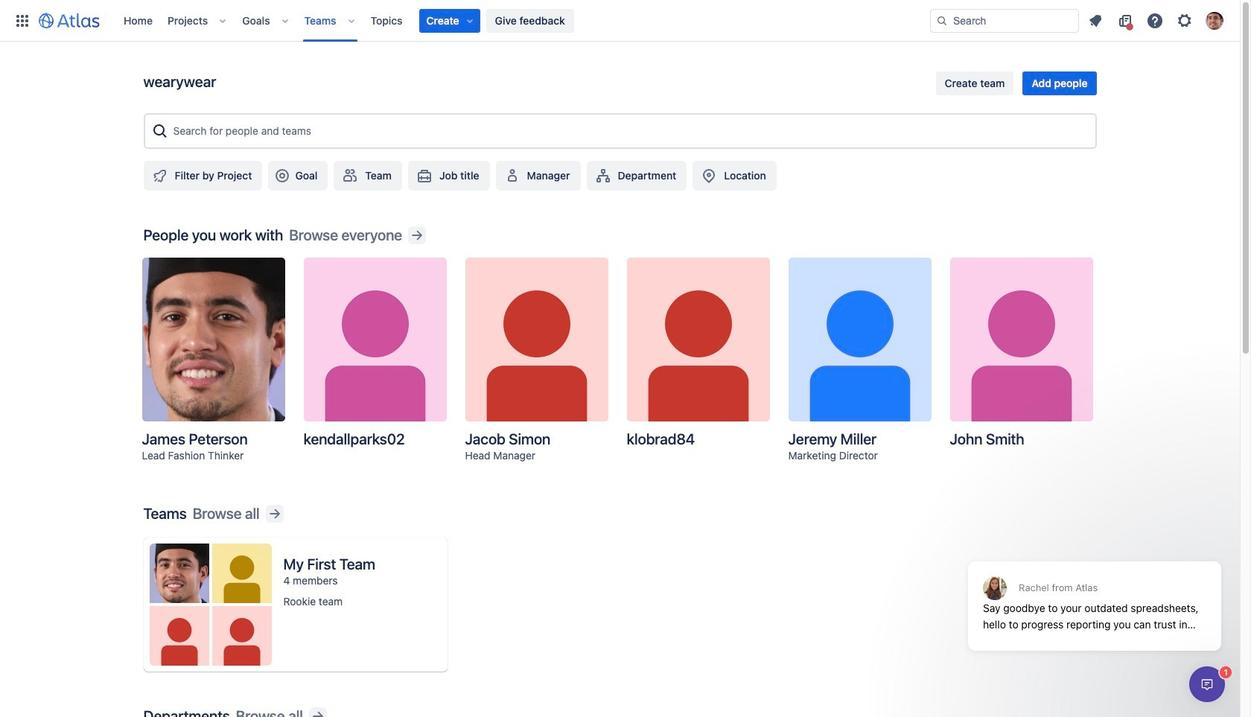 Task type: describe. For each thing, give the bounding box(es) containing it.
help image
[[1146, 12, 1164, 29]]

notifications image
[[1087, 12, 1104, 29]]

Search field
[[930, 9, 1079, 32]]

1 vertical spatial dialog
[[1189, 667, 1225, 702]]

0 vertical spatial dialog
[[961, 525, 1229, 662]]

account image
[[1206, 12, 1224, 29]]



Task type: vqa. For each thing, say whether or not it's contained in the screenshot.
rightmost list
no



Task type: locate. For each thing, give the bounding box(es) containing it.
browse all image
[[266, 505, 283, 523]]

top element
[[9, 0, 930, 41]]

dialog
[[961, 525, 1229, 662], [1189, 667, 1225, 702]]

Search for people and teams field
[[169, 118, 1089, 144]]

browse everyone image
[[408, 226, 426, 244]]

settings image
[[1176, 12, 1194, 29]]

switch to... image
[[13, 12, 31, 29]]

banner
[[0, 0, 1240, 42]]

search image
[[936, 15, 948, 26]]

None search field
[[930, 9, 1079, 32]]

search for people and teams image
[[151, 122, 169, 140]]

browse all image
[[309, 707, 327, 717]]



